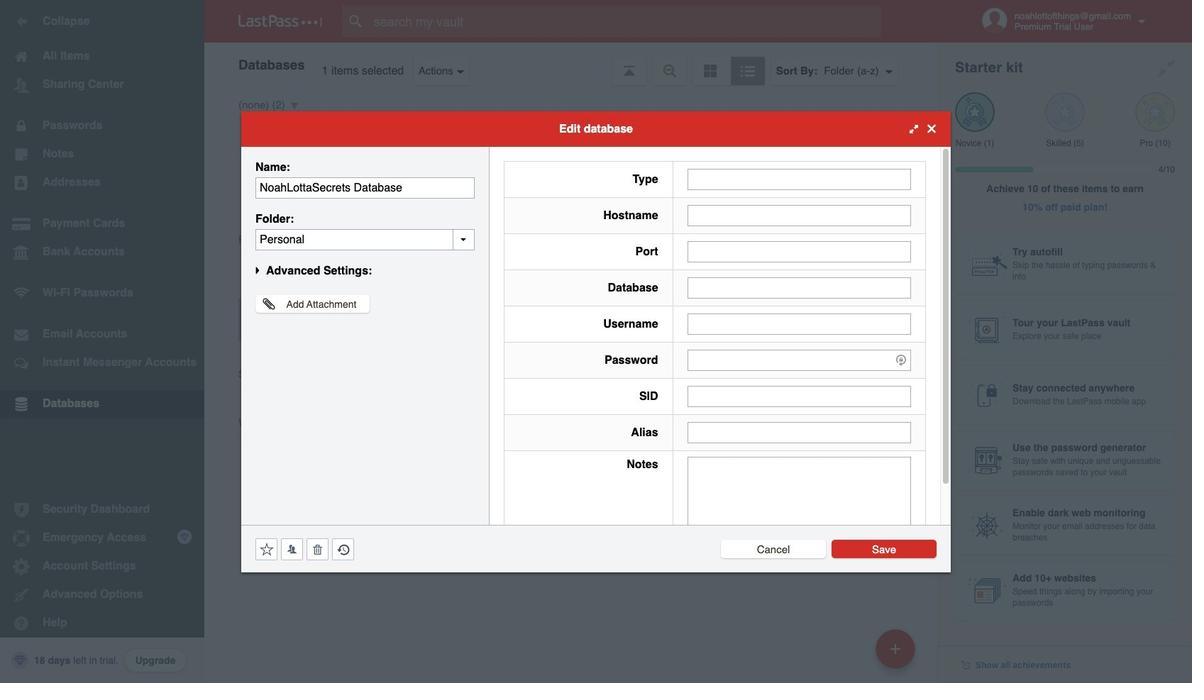 Task type: vqa. For each thing, say whether or not it's contained in the screenshot.
New item element
no



Task type: locate. For each thing, give the bounding box(es) containing it.
None text field
[[256, 177, 475, 198], [688, 313, 911, 335], [688, 386, 911, 407], [256, 177, 475, 198], [688, 313, 911, 335], [688, 386, 911, 407]]

Search search field
[[342, 6, 909, 37]]

dialog
[[241, 111, 951, 573]]

vault options navigation
[[204, 43, 938, 85]]

lastpass image
[[239, 15, 322, 28]]

search my vault text field
[[342, 6, 909, 37]]

None text field
[[688, 169, 911, 190], [688, 205, 911, 226], [256, 229, 475, 250], [688, 241, 911, 262], [688, 277, 911, 299], [688, 422, 911, 443], [688, 457, 911, 545], [688, 169, 911, 190], [688, 205, 911, 226], [256, 229, 475, 250], [688, 241, 911, 262], [688, 277, 911, 299], [688, 422, 911, 443], [688, 457, 911, 545]]

new item image
[[891, 644, 901, 654]]

new item navigation
[[871, 625, 924, 684]]

None password field
[[688, 350, 911, 371]]



Task type: describe. For each thing, give the bounding box(es) containing it.
main navigation navigation
[[0, 0, 204, 684]]



